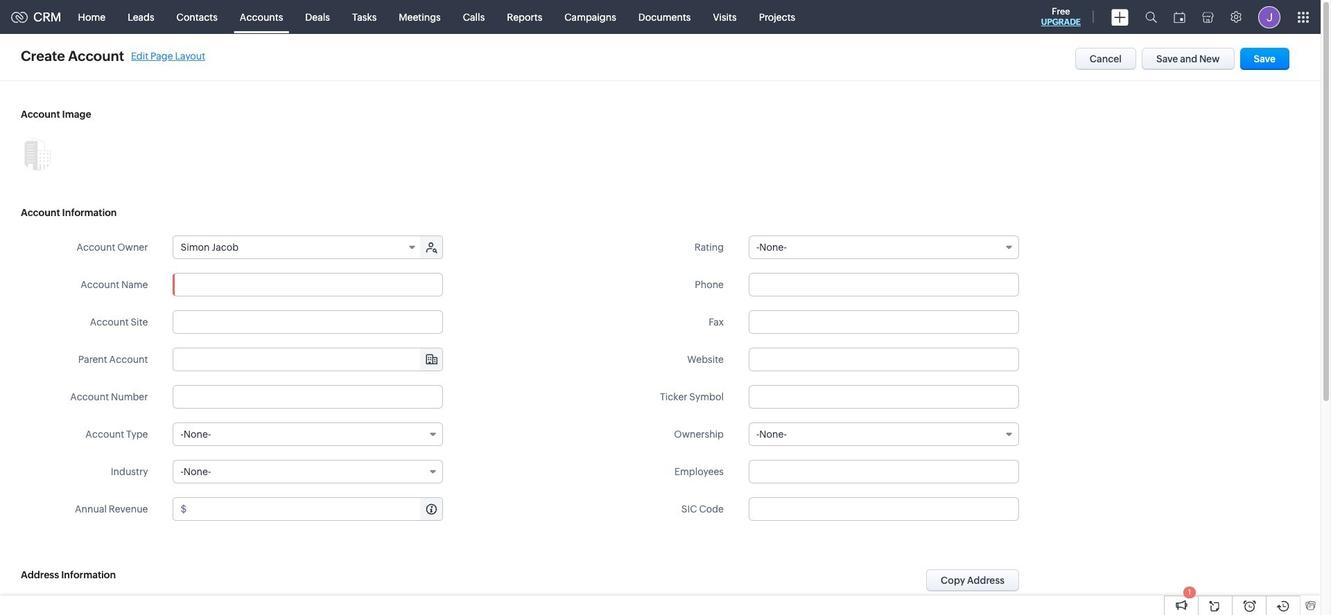 Task type: locate. For each thing, give the bounding box(es) containing it.
create menu image
[[1112, 9, 1129, 25]]

None field
[[749, 236, 1020, 259], [174, 237, 422, 259], [174, 349, 443, 371], [173, 423, 444, 447], [749, 423, 1020, 447], [173, 461, 444, 484], [749, 236, 1020, 259], [174, 237, 422, 259], [174, 349, 443, 371], [173, 423, 444, 447], [749, 423, 1020, 447], [173, 461, 444, 484]]

None text field
[[749, 273, 1020, 297], [749, 311, 1020, 334], [174, 349, 443, 371], [173, 386, 444, 409], [749, 386, 1020, 409], [749, 461, 1020, 484], [749, 498, 1020, 522], [749, 273, 1020, 297], [749, 311, 1020, 334], [174, 349, 443, 371], [173, 386, 444, 409], [749, 386, 1020, 409], [749, 461, 1020, 484], [749, 498, 1020, 522]]

None text field
[[173, 273, 444, 297], [173, 311, 444, 334], [749, 348, 1020, 372], [189, 499, 443, 521], [173, 273, 444, 297], [173, 311, 444, 334], [749, 348, 1020, 372], [189, 499, 443, 521]]

profile element
[[1251, 0, 1290, 34]]

profile image
[[1259, 6, 1281, 28]]

create menu element
[[1104, 0, 1138, 34]]



Task type: describe. For each thing, give the bounding box(es) containing it.
image image
[[21, 137, 54, 171]]

search image
[[1146, 11, 1158, 23]]

calendar image
[[1174, 11, 1186, 23]]

logo image
[[11, 11, 28, 23]]

search element
[[1138, 0, 1166, 34]]



Task type: vqa. For each thing, say whether or not it's contained in the screenshot.
the Connect with your visitors instantly with messenger
no



